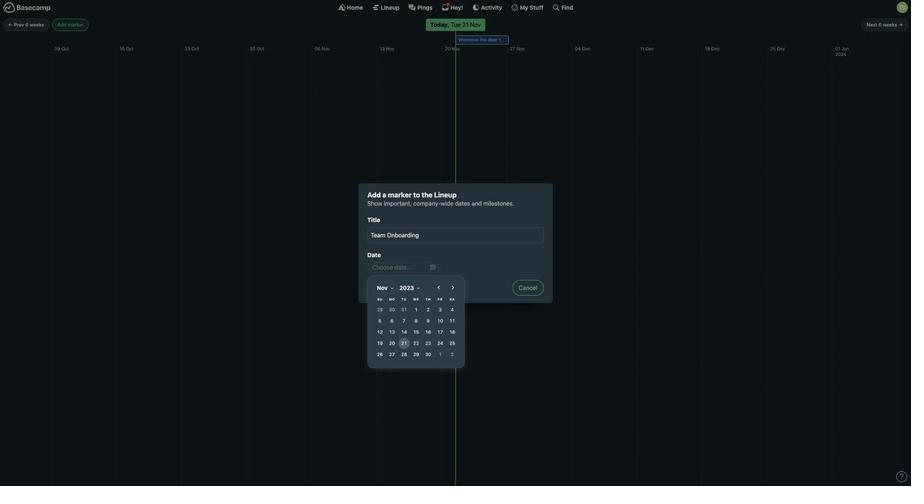 Task type: describe. For each thing, give the bounding box(es) containing it.
mo
[[389, 297, 395, 301]]

15
[[413, 329, 419, 335]]

28 button
[[398, 349, 409, 360]]

0 vertical spatial 2 button
[[422, 304, 434, 316]]

2024
[[835, 52, 846, 57]]

add a marker to the lineup show important, company-wide dates and milestones.
[[367, 191, 514, 207]]

27 button
[[386, 349, 397, 360]]

1 vertical spatial 30
[[389, 307, 395, 312]]

04
[[575, 46, 581, 51]]

22
[[413, 340, 419, 346]]

1 horizontal spatial 2
[[451, 352, 454, 357]]

0 vertical spatial 30 button
[[386, 304, 397, 316]]

9
[[427, 318, 429, 324]]

nov inside dialog
[[377, 285, 387, 291]]

welcome the deer to the carnival link
[[456, 35, 530, 44]]

0 vertical spatial 29
[[377, 307, 383, 312]]

dec for 04 dec
[[582, 46, 590, 51]]

12
[[377, 329, 383, 335]]

19
[[377, 340, 383, 346]]

a
[[382, 191, 386, 199]]

today
[[430, 21, 448, 28]]

04 dec
[[575, 46, 590, 51]]

lineup inside main element
[[381, 4, 399, 11]]

10 button
[[434, 316, 446, 327]]

3
[[439, 307, 442, 312]]

1 for the topmost 1 button
[[414, 307, 417, 312]]

11 for 11
[[449, 318, 455, 324]]

welcome
[[459, 37, 478, 42]]

30 oct
[[250, 46, 264, 51]]

14
[[401, 329, 407, 335]]

19 button
[[374, 338, 385, 349]]

3 button
[[434, 304, 446, 316]]

06 nov
[[315, 46, 330, 51]]

24
[[437, 340, 443, 346]]

sa
[[449, 297, 455, 301]]

→
[[898, 21, 903, 27]]

title
[[367, 217, 380, 223]]

0 vertical spatial 30
[[250, 46, 255, 51]]

add marker link
[[52, 19, 89, 31]]

22 button
[[410, 338, 422, 349]]

nov for 06 nov
[[322, 46, 330, 51]]

7 button
[[398, 316, 409, 327]]

to for deer
[[499, 37, 503, 42]]

23 for 23 oct
[[185, 46, 190, 51]]

activity
[[481, 4, 502, 11]]

deer
[[488, 37, 498, 42]]

5
[[378, 318, 381, 324]]

0 horizontal spatial 6
[[25, 21, 28, 27]]

20 nov
[[445, 46, 460, 51]]

0 horizontal spatial 29 button
[[374, 304, 385, 316]]

carnival
[[513, 37, 530, 42]]

company-
[[413, 200, 441, 207]]

stuff
[[530, 4, 543, 11]]

20 for 20
[[389, 340, 395, 346]]

11 for 11 dec
[[640, 46, 644, 51]]

11 button
[[447, 316, 458, 327]]

next
[[867, 21, 877, 27]]

1 horizontal spatial 29 button
[[410, 349, 422, 360]]

4 button
[[447, 304, 458, 316]]

the for carnival
[[505, 37, 512, 42]]

dec for 18 dec
[[711, 46, 720, 51]]

jan
[[842, 46, 849, 51]]

2 horizontal spatial 30
[[425, 352, 431, 357]]

main element
[[0, 0, 911, 15]]

2023
[[399, 285, 414, 291]]

15 button
[[410, 327, 422, 338]]

1 horizontal spatial 2 button
[[447, 349, 458, 360]]

16 for 16 oct
[[120, 46, 125, 51]]

pings
[[417, 4, 433, 11]]

06
[[315, 46, 320, 51]]

wide
[[441, 200, 453, 207]]

7
[[402, 318, 405, 324]]

27 for 27
[[389, 352, 395, 357]]

27 nov
[[510, 46, 525, 51]]

activity link
[[472, 4, 502, 11]]

hey! button
[[441, 4, 463, 11]]

18 button
[[447, 327, 458, 338]]

23 button
[[422, 338, 434, 349]]

6 inside 6 button
[[390, 318, 393, 324]]

1 horizontal spatial 1 button
[[434, 349, 446, 360]]

date
[[367, 252, 381, 258]]

pings button
[[408, 4, 433, 11]]

add for marker
[[57, 21, 66, 27]]

1 horizontal spatial the
[[480, 37, 487, 42]]

lineup inside add a marker to the lineup show important, company-wide dates and milestones.
[[434, 191, 457, 199]]

the for lineup
[[422, 191, 433, 199]]

tim burton image
[[897, 2, 908, 13]]

31 button
[[398, 304, 409, 316]]

nov for 27 nov
[[517, 46, 525, 51]]

24 button
[[434, 338, 446, 349]]

lineup link
[[372, 4, 399, 11]]

01
[[835, 46, 840, 51]]

dec for 11 dec
[[646, 46, 654, 51]]

4
[[451, 307, 454, 312]]

21
[[401, 340, 407, 346]]

tu
[[401, 297, 407, 301]]

← prev 6 weeks
[[8, 21, 44, 27]]

09
[[54, 46, 60, 51]]

0 vertical spatial 2
[[427, 307, 429, 312]]



Task type: locate. For each thing, give the bounding box(es) containing it.
oct for 23 oct
[[191, 46, 199, 51]]

0 horizontal spatial add
[[57, 21, 66, 27]]

1 horizontal spatial 30
[[389, 307, 395, 312]]

1 horizontal spatial 16
[[425, 329, 431, 335]]

0 horizontal spatial to
[[413, 191, 420, 199]]

0 horizontal spatial 13
[[380, 46, 385, 51]]

3 dec from the left
[[711, 46, 720, 51]]

1 button down we
[[410, 304, 422, 316]]

1 horizontal spatial add
[[367, 191, 381, 199]]

23 for 23
[[425, 340, 431, 346]]

2 vertical spatial 30
[[425, 352, 431, 357]]

hey!
[[450, 4, 463, 11]]

th
[[425, 297, 431, 301]]

25 dec
[[770, 46, 785, 51]]

11 inside "button"
[[449, 318, 455, 324]]

0 horizontal spatial marker
[[68, 21, 83, 27]]

the up 27 nov
[[505, 37, 512, 42]]

0 vertical spatial 1 button
[[410, 304, 422, 316]]

0 horizontal spatial 1
[[414, 307, 417, 312]]

2 oct from the left
[[126, 46, 133, 51]]

1 vertical spatial 30 button
[[422, 349, 434, 360]]

0 horizontal spatial 1 button
[[410, 304, 422, 316]]

2 horizontal spatial the
[[505, 37, 512, 42]]

find button
[[552, 4, 573, 11]]

1 button
[[410, 304, 422, 316], [434, 349, 446, 360]]

0 horizontal spatial weeks
[[30, 21, 44, 27]]

1 button down 24
[[434, 349, 446, 360]]

29 button down 22
[[410, 349, 422, 360]]

1 horizontal spatial 23
[[425, 340, 431, 346]]

my
[[520, 4, 528, 11]]

1 oct from the left
[[61, 46, 69, 51]]

lineup up wide
[[434, 191, 457, 199]]

9 button
[[422, 316, 434, 327]]

1 horizontal spatial weeks
[[883, 21, 897, 27]]

important,
[[384, 200, 412, 207]]

to inside welcome the deer to the carnival link
[[499, 37, 503, 42]]

1 horizontal spatial 27
[[510, 46, 515, 51]]

29 down su
[[377, 307, 383, 312]]

0 vertical spatial lineup
[[381, 4, 399, 11]]

16 inside button
[[425, 329, 431, 335]]

add up 09 oct
[[57, 21, 66, 27]]

27 down 'carnival'
[[510, 46, 515, 51]]

marker inside add a marker to the lineup show important, company-wide dates and milestones.
[[388, 191, 412, 199]]

14 button
[[398, 327, 409, 338]]

13 for 13 nov
[[380, 46, 385, 51]]

20 inside "button"
[[389, 340, 395, 346]]

1 vertical spatial 2 button
[[447, 349, 458, 360]]

home
[[347, 4, 363, 11]]

Choose date… field
[[367, 263, 440, 272]]

0 vertical spatial 11
[[640, 46, 644, 51]]

1 vertical spatial 27
[[389, 352, 395, 357]]

marker
[[68, 21, 83, 27], [388, 191, 412, 199]]

1 vertical spatial 18
[[449, 329, 455, 335]]

25 inside button
[[449, 340, 455, 346]]

1 horizontal spatial 18
[[705, 46, 710, 51]]

weeks
[[30, 21, 44, 27], [883, 21, 897, 27]]

6
[[25, 21, 28, 27], [879, 21, 882, 27], [390, 318, 393, 324]]

0 vertical spatial 20
[[445, 46, 450, 51]]

8
[[414, 318, 417, 324]]

27 down '20' "button"
[[389, 352, 395, 357]]

09 oct
[[54, 46, 69, 51]]

1 vertical spatial 23
[[425, 340, 431, 346]]

27 inside button
[[389, 352, 395, 357]]

1 vertical spatial 16
[[425, 329, 431, 335]]

to for marker
[[413, 191, 420, 199]]

29
[[377, 307, 383, 312], [413, 352, 419, 357]]

dialog containing nov
[[367, 272, 487, 372]]

0 horizontal spatial 25
[[449, 340, 455, 346]]

13 inside button
[[389, 329, 395, 335]]

1 horizontal spatial marker
[[388, 191, 412, 199]]

0 vertical spatial marker
[[68, 21, 83, 27]]

5 button
[[374, 316, 385, 327]]

18 for 18 dec
[[705, 46, 710, 51]]

1 vertical spatial add
[[367, 191, 381, 199]]

1 for rightmost 1 button
[[439, 352, 442, 357]]

1 vertical spatial 29
[[413, 352, 419, 357]]

0 vertical spatial 23
[[185, 46, 190, 51]]

to
[[499, 37, 503, 42], [413, 191, 420, 199]]

2 button down th
[[422, 304, 434, 316]]

my stuff button
[[511, 4, 543, 11]]

the inside add a marker to the lineup show important, company-wide dates and milestones.
[[422, 191, 433, 199]]

oct for 16 oct
[[126, 46, 133, 51]]

1 down 24 button
[[439, 352, 442, 357]]

and
[[472, 200, 482, 207]]

20 for 20 nov
[[445, 46, 450, 51]]

we
[[413, 297, 419, 301]]

6 right prev
[[25, 21, 28, 27]]

1 vertical spatial 13
[[389, 329, 395, 335]]

1 horizontal spatial 1
[[439, 352, 442, 357]]

18
[[705, 46, 710, 51], [449, 329, 455, 335]]

find
[[561, 4, 573, 11]]

add up show
[[367, 191, 381, 199]]

to up the "company-"
[[413, 191, 420, 199]]

23 oct
[[185, 46, 199, 51]]

27 for 27 nov
[[510, 46, 515, 51]]

18 dec
[[705, 46, 720, 51]]

1 vertical spatial 2
[[451, 352, 454, 357]]

0 horizontal spatial 16
[[120, 46, 125, 51]]

13 nov
[[380, 46, 394, 51]]

17 button
[[434, 327, 446, 338]]

nov
[[322, 46, 330, 51], [386, 46, 394, 51], [452, 46, 460, 51], [517, 46, 525, 51], [377, 285, 387, 291]]

marker up important, at the left of page
[[388, 191, 412, 199]]

0 vertical spatial 25
[[770, 46, 776, 51]]

2 down th
[[427, 307, 429, 312]]

23 inside 'button'
[[425, 340, 431, 346]]

None submit
[[367, 280, 393, 296]]

29 button down su
[[374, 304, 385, 316]]

1 dec from the left
[[582, 46, 590, 51]]

1 horizontal spatial 11
[[640, 46, 644, 51]]

16 oct
[[120, 46, 133, 51]]

my stuff
[[520, 4, 543, 11]]

11
[[640, 46, 644, 51], [449, 318, 455, 324]]

0 horizontal spatial 23
[[185, 46, 190, 51]]

oct for 30 oct
[[257, 46, 264, 51]]

30
[[250, 46, 255, 51], [389, 307, 395, 312], [425, 352, 431, 357]]

add marker
[[57, 21, 83, 27]]

0 horizontal spatial 27
[[389, 352, 395, 357]]

26 button
[[374, 349, 385, 360]]

4 dec from the left
[[777, 46, 785, 51]]

1 vertical spatial 11
[[449, 318, 455, 324]]

1 horizontal spatial to
[[499, 37, 503, 42]]

0 horizontal spatial 2 button
[[422, 304, 434, 316]]

17
[[437, 329, 443, 335]]

lineup left pings popup button
[[381, 4, 399, 11]]

fr
[[438, 297, 443, 301]]

1 vertical spatial 1
[[439, 352, 442, 357]]

dialog
[[367, 272, 487, 372]]

1 vertical spatial 25
[[449, 340, 455, 346]]

25 button
[[447, 338, 458, 349]]

25 for 25
[[449, 340, 455, 346]]

18 for 18
[[449, 329, 455, 335]]

6 up 13 button
[[390, 318, 393, 324]]

dec for 25 dec
[[777, 46, 785, 51]]

13 for 13
[[389, 329, 395, 335]]

the up the "company-"
[[422, 191, 433, 199]]

1 vertical spatial 1 button
[[434, 349, 446, 360]]

oct for 09 oct
[[61, 46, 69, 51]]

1 vertical spatial 20
[[389, 340, 395, 346]]

1 down we
[[414, 307, 417, 312]]

0 vertical spatial 29 button
[[374, 304, 385, 316]]

2
[[427, 307, 429, 312], [451, 352, 454, 357]]

16 for 16
[[425, 329, 431, 335]]

marker up 09 oct
[[68, 21, 83, 27]]

10
[[437, 318, 443, 324]]

1 horizontal spatial 13
[[389, 329, 395, 335]]

1 horizontal spatial 25
[[770, 46, 776, 51]]

1 horizontal spatial 20
[[445, 46, 450, 51]]

25 for 25 dec
[[770, 46, 776, 51]]

nov for 13 nov
[[386, 46, 394, 51]]

milestones.
[[483, 200, 514, 207]]

to right deer
[[499, 37, 503, 42]]

cancel
[[519, 284, 537, 291]]

30 button right the 22 button
[[422, 349, 434, 360]]

0 vertical spatial 18
[[705, 46, 710, 51]]

add for a
[[367, 191, 381, 199]]

20 button
[[386, 338, 397, 349]]

0 horizontal spatial 11
[[449, 318, 455, 324]]

29 button
[[374, 304, 385, 316], [410, 349, 422, 360]]

16 button
[[422, 327, 434, 338]]

nov for 20 nov
[[452, 46, 460, 51]]

4 oct from the left
[[257, 46, 264, 51]]

6 button
[[386, 316, 397, 327]]

3 oct from the left
[[191, 46, 199, 51]]

2 dec from the left
[[646, 46, 654, 51]]

home link
[[338, 4, 363, 11]]

8 button
[[410, 316, 422, 327]]

0 horizontal spatial 20
[[389, 340, 395, 346]]

0 vertical spatial 16
[[120, 46, 125, 51]]

29 down the 22 button
[[413, 352, 419, 357]]

11 dec
[[640, 46, 654, 51]]

cancel link
[[512, 280, 544, 296]]

1 horizontal spatial lineup
[[434, 191, 457, 199]]

23
[[185, 46, 190, 51], [425, 340, 431, 346]]

next 6 weeks →
[[867, 21, 903, 27]]

1 horizontal spatial 29
[[413, 352, 419, 357]]

12 button
[[374, 327, 385, 338]]

0 horizontal spatial the
[[422, 191, 433, 199]]

0 vertical spatial 1
[[414, 307, 417, 312]]

add inside add a marker to the lineup show important, company-wide dates and milestones.
[[367, 191, 381, 199]]

30 button
[[386, 304, 397, 316], [422, 349, 434, 360]]

su
[[377, 297, 382, 301]]

20 down 13 button
[[389, 340, 395, 346]]

2 down 25 button
[[451, 352, 454, 357]]

13
[[380, 46, 385, 51], [389, 329, 395, 335]]

28
[[401, 352, 407, 357]]

27
[[510, 46, 515, 51], [389, 352, 395, 357]]

None text field
[[367, 227, 544, 243]]

0 vertical spatial add
[[57, 21, 66, 27]]

2 button right 24 button
[[447, 349, 458, 360]]

switch accounts image
[[3, 2, 51, 13]]

←
[[8, 21, 13, 27]]

0 vertical spatial 13
[[380, 46, 385, 51]]

to inside add a marker to the lineup show important, company-wide dates and milestones.
[[413, 191, 420, 199]]

1 weeks from the left
[[30, 21, 44, 27]]

20 down "today"
[[445, 46, 450, 51]]

2 horizontal spatial 6
[[879, 21, 882, 27]]

0 vertical spatial to
[[499, 37, 503, 42]]

6 right next
[[879, 21, 882, 27]]

01 jan 2024
[[835, 46, 849, 57]]

18 inside 18 button
[[449, 329, 455, 335]]

weeks left →
[[883, 21, 897, 27]]

0 horizontal spatial 29
[[377, 307, 383, 312]]

0 horizontal spatial 30
[[250, 46, 255, 51]]

dates
[[455, 200, 470, 207]]

1 vertical spatial 29 button
[[410, 349, 422, 360]]

2 weeks from the left
[[883, 21, 897, 27]]

0 vertical spatial 27
[[510, 46, 515, 51]]

1 vertical spatial marker
[[388, 191, 412, 199]]

30 button down the mo
[[386, 304, 397, 316]]

0 horizontal spatial 30 button
[[386, 304, 397, 316]]

show
[[367, 200, 382, 207]]

the
[[480, 37, 487, 42], [505, 37, 512, 42], [422, 191, 433, 199]]

13 button
[[386, 327, 397, 338]]

0 horizontal spatial 2
[[427, 307, 429, 312]]

the left deer
[[480, 37, 487, 42]]

1 vertical spatial to
[[413, 191, 420, 199]]

0 horizontal spatial lineup
[[381, 4, 399, 11]]

0 horizontal spatial 18
[[449, 329, 455, 335]]

dec
[[582, 46, 590, 51], [646, 46, 654, 51], [711, 46, 720, 51], [777, 46, 785, 51]]

1 horizontal spatial 6
[[390, 318, 393, 324]]

1 vertical spatial lineup
[[434, 191, 457, 199]]

weeks right prev
[[30, 21, 44, 27]]

1 horizontal spatial 30 button
[[422, 349, 434, 360]]



Task type: vqa. For each thing, say whether or not it's contained in the screenshot.
Cheryl W. link
no



